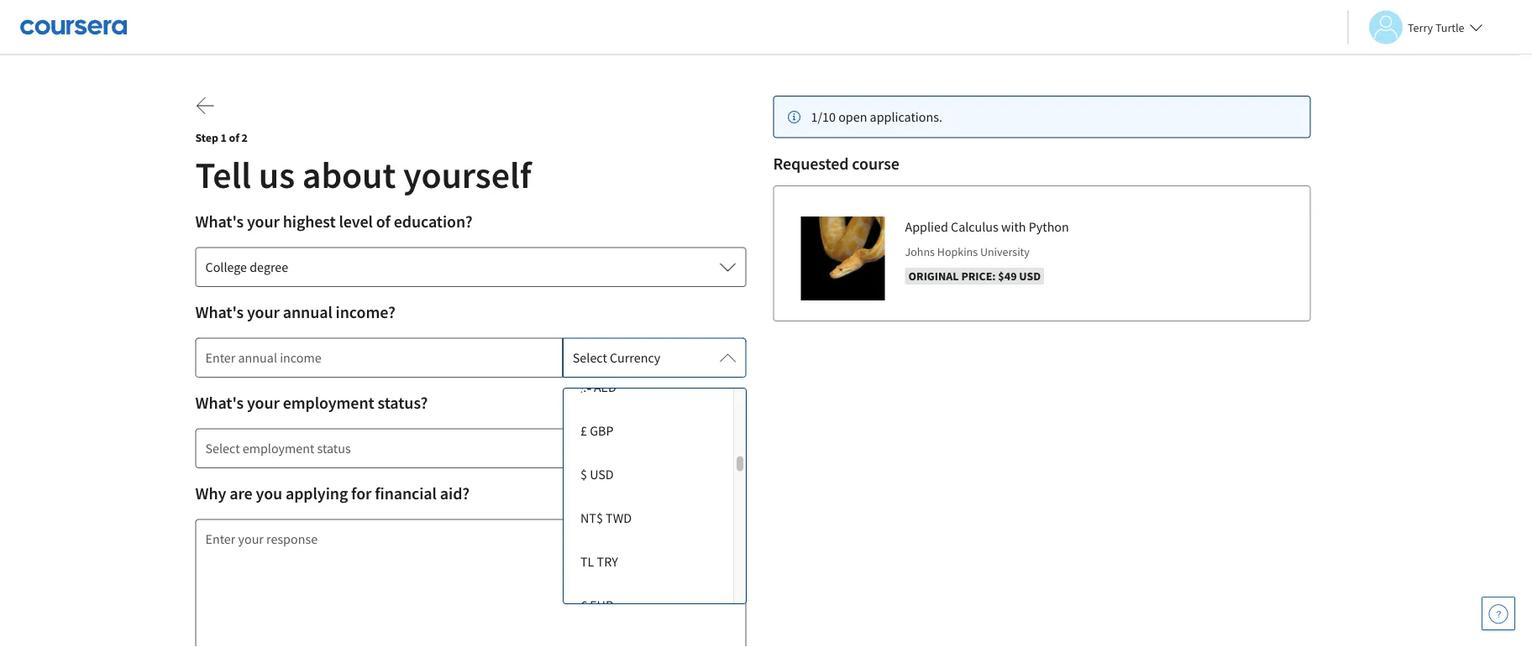 Task type: vqa. For each thing, say whether or not it's contained in the screenshot.
Coursera image
yes



Task type: describe. For each thing, give the bounding box(es) containing it.
select currency button
[[563, 338, 747, 378]]

original price: $49 usd
[[909, 269, 1041, 284]]

help center image
[[1489, 604, 1509, 624]]

about
[[302, 151, 396, 198]]

€
[[581, 597, 587, 614]]

select for select employment status
[[205, 440, 240, 457]]

£ gbp
[[581, 423, 614, 440]]

applied
[[905, 218, 949, 235]]

$49
[[999, 269, 1017, 284]]

try
[[597, 554, 618, 571]]

$
[[581, 466, 587, 483]]

0 vertical spatial employment
[[283, 393, 374, 414]]

what's for what's your annual income?
[[195, 302, 244, 323]]

johns
[[905, 245, 935, 260]]

tell
[[195, 151, 251, 198]]

university
[[981, 245, 1030, 260]]

yourself
[[403, 151, 532, 198]]

1/10
[[811, 109, 836, 125]]

1/10 open applications. button
[[774, 96, 1311, 138]]

nt$ twd
[[581, 510, 632, 527]]

college degree
[[205, 259, 288, 276]]

status
[[317, 440, 351, 457]]

highest
[[283, 211, 336, 232]]

applied calculus with python
[[905, 218, 1070, 235]]

select for select currency
[[573, 350, 607, 366]]

you
[[256, 484, 282, 505]]

back image
[[195, 96, 216, 116]]

د.إ
[[581, 379, 591, 396]]

course
[[852, 153, 900, 174]]

applications.
[[870, 109, 943, 125]]

eur
[[590, 597, 613, 614]]

requested course
[[774, 153, 900, 174]]

what's for what's your highest level of education?
[[195, 211, 244, 232]]

1 vertical spatial of
[[376, 211, 391, 232]]

currency
[[610, 350, 661, 366]]

applied calculus with python image
[[801, 217, 885, 301]]

why are you applying for financial aid?
[[195, 484, 470, 505]]

What's your annual income? number field
[[195, 338, 563, 378]]

your for annual
[[247, 302, 280, 323]]

level
[[339, 211, 373, 232]]

2
[[242, 130, 248, 145]]

employment inside popup button
[[243, 440, 315, 457]]

1 vertical spatial usd
[[590, 466, 614, 483]]

hopkins
[[938, 245, 978, 260]]

financial
[[375, 484, 437, 505]]

select currency
[[573, 350, 661, 366]]

tl try
[[581, 554, 618, 571]]

£
[[581, 423, 587, 440]]

what's your annual income?
[[195, 302, 396, 323]]

select employment status button
[[195, 429, 747, 469]]

your for highest
[[247, 211, 280, 232]]

for
[[351, 484, 372, 505]]

nt$
[[581, 510, 603, 527]]

price:
[[962, 269, 996, 284]]

original
[[909, 269, 959, 284]]

us
[[259, 151, 295, 198]]

aid?
[[440, 484, 470, 505]]



Task type: locate. For each thing, give the bounding box(es) containing it.
of right 1
[[229, 130, 239, 145]]

degree
[[250, 259, 288, 276]]

1 horizontal spatial of
[[376, 211, 391, 232]]

what's up college
[[195, 211, 244, 232]]

twd
[[606, 510, 632, 527]]

€ eur
[[581, 597, 613, 614]]

1
[[221, 130, 227, 145]]

0 vertical spatial select
[[573, 350, 607, 366]]

1 vertical spatial select
[[205, 440, 240, 457]]

1 vertical spatial what's
[[195, 302, 244, 323]]

1 vertical spatial your
[[247, 302, 280, 323]]

employment
[[283, 393, 374, 414], [243, 440, 315, 457]]

your for employment
[[247, 393, 280, 414]]

3 your from the top
[[247, 393, 280, 414]]

select inside popup button
[[205, 440, 240, 457]]

0 vertical spatial your
[[247, 211, 280, 232]]

2 vertical spatial what's
[[195, 393, 244, 414]]

annual
[[283, 302, 333, 323]]

list box containing د.إ aed
[[564, 367, 746, 626]]

usd right $ at the left bottom of the page
[[590, 466, 614, 483]]

calculus
[[951, 218, 999, 235]]

python
[[1029, 218, 1070, 235]]

select
[[573, 350, 607, 366], [205, 440, 240, 457]]

list box
[[564, 367, 746, 626]]

your up select employment status
[[247, 393, 280, 414]]

$ usd
[[581, 466, 614, 483]]

employment up status at the bottom left of page
[[283, 393, 374, 414]]

education?
[[394, 211, 473, 232]]

of right level at the top
[[376, 211, 391, 232]]

what's for what's your employment status?
[[195, 393, 244, 414]]

coursera image
[[20, 14, 127, 41]]

select inside dropdown button
[[573, 350, 607, 366]]

what's up select employment status
[[195, 393, 244, 414]]

open
[[839, 109, 868, 125]]

of
[[229, 130, 239, 145], [376, 211, 391, 232]]

your
[[247, 211, 280, 232], [247, 302, 280, 323], [247, 393, 280, 414]]

0 vertical spatial what's
[[195, 211, 244, 232]]

johns hopkins university
[[905, 245, 1030, 260]]

1 your from the top
[[247, 211, 280, 232]]

with
[[1002, 218, 1026, 235]]

Why are you applying for financial aid? text field
[[195, 519, 747, 648]]

0 horizontal spatial usd
[[590, 466, 614, 483]]

1 what's from the top
[[195, 211, 244, 232]]

1/10 open applications.
[[811, 109, 943, 125]]

0 vertical spatial usd
[[1020, 269, 1041, 284]]

2 what's from the top
[[195, 302, 244, 323]]

what's your employment status?
[[195, 393, 428, 414]]

2 vertical spatial your
[[247, 393, 280, 414]]

step
[[195, 130, 218, 145]]

0 horizontal spatial select
[[205, 440, 240, 457]]

1 horizontal spatial usd
[[1020, 269, 1041, 284]]

employment up you
[[243, 440, 315, 457]]

gbp
[[590, 423, 614, 440]]

step 1 of 2 tell us about yourself
[[195, 130, 532, 198]]

requested
[[774, 153, 849, 174]]

your up degree
[[247, 211, 280, 232]]

select up د.إ
[[573, 350, 607, 366]]

د.إ aed
[[581, 379, 617, 396]]

usd right the $49
[[1020, 269, 1041, 284]]

what's down college
[[195, 302, 244, 323]]

college
[[205, 259, 247, 276]]

what's
[[195, 211, 244, 232], [195, 302, 244, 323], [195, 393, 244, 414]]

0 vertical spatial of
[[229, 130, 239, 145]]

status?
[[378, 393, 428, 414]]

income?
[[336, 302, 396, 323]]

your left annual
[[247, 302, 280, 323]]

1 horizontal spatial select
[[573, 350, 607, 366]]

college degree button
[[195, 247, 747, 287]]

aed
[[594, 379, 617, 396]]

of inside 'step 1 of 2 tell us about yourself'
[[229, 130, 239, 145]]

3 what's from the top
[[195, 393, 244, 414]]

1 vertical spatial employment
[[243, 440, 315, 457]]

select employment status
[[205, 440, 351, 457]]

why
[[195, 484, 226, 505]]

applying
[[286, 484, 348, 505]]

tl
[[581, 554, 594, 571]]

what's your highest level of education?
[[195, 211, 473, 232]]

2 your from the top
[[247, 302, 280, 323]]

usd
[[1020, 269, 1041, 284], [590, 466, 614, 483]]

are
[[230, 484, 253, 505]]

0 horizontal spatial of
[[229, 130, 239, 145]]

select up why
[[205, 440, 240, 457]]



